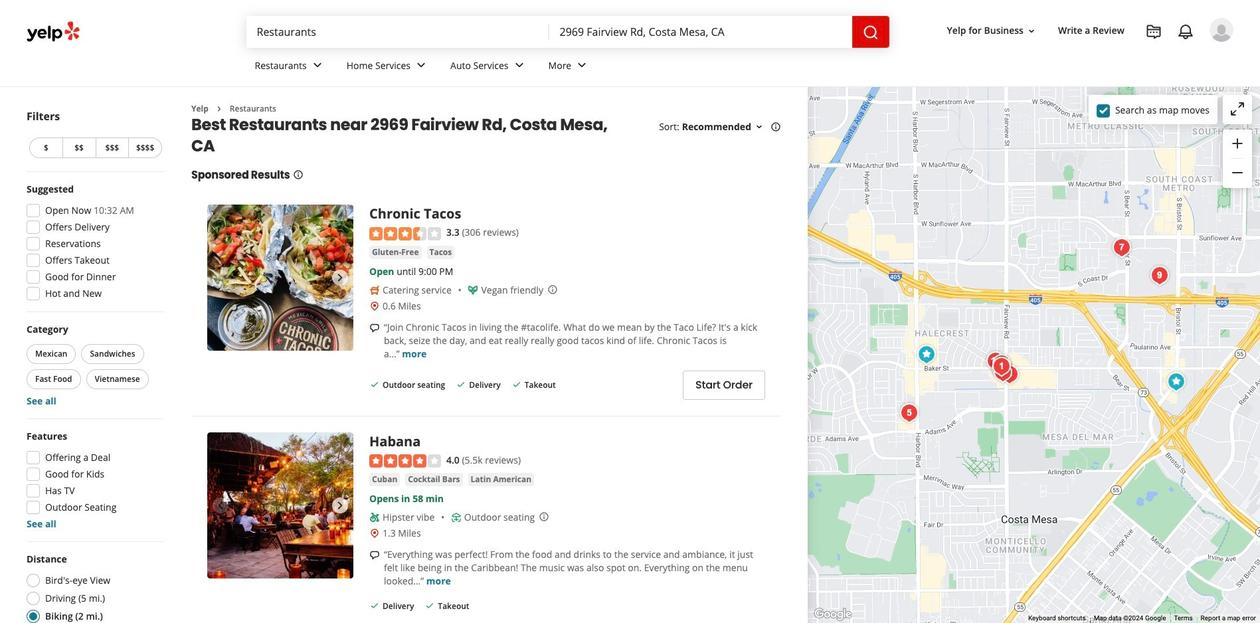 Task type: describe. For each thing, give the bounding box(es) containing it.
16 vegan v2 image
[[468, 285, 479, 295]]

2 24 chevron down v2 image from the left
[[574, 57, 590, 73]]

user actions element
[[937, 17, 1253, 98]]

things to do, nail salons, plumbers text field
[[246, 16, 549, 48]]

2 24 chevron down v2 image from the left
[[511, 57, 527, 73]]

map region
[[685, 0, 1260, 623]]

yubuya image
[[896, 400, 923, 426]]

blossoms & brass image
[[1147, 262, 1173, 289]]

slideshow element for 16 hipster v2 image
[[207, 432, 353, 579]]

16 marker v2 image for 16 hipster v2 image
[[369, 528, 380, 539]]

16 outdoor seating v2 image
[[451, 512, 462, 523]]

1 horizontal spatial 16 info v2 image
[[771, 122, 781, 132]]

zoom out image
[[1230, 165, 1246, 181]]

16 hipster v2 image
[[369, 512, 380, 523]]

16 marker v2 image for 16 catering v2 icon on the left of the page
[[369, 301, 380, 311]]

none field things to do, nail salons, plumbers
[[246, 16, 549, 48]]

zoom in image
[[1230, 135, 1246, 151]]

3.3 star rating image
[[369, 227, 441, 240]]

next image for 16 catering v2 icon on the left of the page
[[332, 270, 348, 286]]

business categories element
[[244, 48, 1234, 86]]

hannari temari & bento image
[[988, 355, 1014, 382]]

vietnam's pearl image
[[982, 348, 1009, 374]]

16 chevron down v2 image
[[1027, 26, 1037, 36]]

expand map image
[[1230, 101, 1246, 117]]

16 chevron right v2 image
[[214, 104, 224, 114]]



Task type: locate. For each thing, give the bounding box(es) containing it.
16 marker v2 image
[[369, 301, 380, 311], [369, 528, 380, 539]]

next image left 16 catering v2 icon on the left of the page
[[332, 270, 348, 286]]

1 vertical spatial previous image
[[213, 498, 229, 514]]

0 horizontal spatial 24 chevron down v2 image
[[309, 57, 325, 73]]

16 chevron down v2 image
[[754, 122, 765, 132]]

search image
[[863, 24, 879, 40]]

next image for 16 hipster v2 image
[[332, 498, 348, 514]]

2 none field from the left
[[549, 16, 852, 48]]

24 chevron down v2 image
[[309, 57, 325, 73], [511, 57, 527, 73]]

16 catering v2 image
[[369, 285, 380, 295]]

1 vertical spatial slideshow element
[[207, 432, 353, 579]]

1 vertical spatial next image
[[332, 498, 348, 514]]

None search field
[[246, 16, 889, 48]]

option group
[[23, 553, 165, 623]]

16 speech v2 image
[[369, 323, 380, 333]]

0 vertical spatial 16 marker v2 image
[[369, 301, 380, 311]]

1 24 chevron down v2 image from the left
[[413, 57, 429, 73]]

0 vertical spatial previous image
[[213, 270, 229, 286]]

slideshow element for 16 catering v2 icon on the left of the page
[[207, 205, 353, 351]]

2 slideshow element from the top
[[207, 432, 353, 579]]

1 horizontal spatial 24 chevron down v2 image
[[574, 57, 590, 73]]

previous image
[[213, 270, 229, 286], [213, 498, 229, 514]]

google image
[[811, 606, 855, 623]]

notifications image
[[1178, 24, 1194, 40]]

next image
[[332, 270, 348, 286], [332, 498, 348, 514]]

2 next image from the top
[[332, 498, 348, 514]]

4 star rating image
[[369, 455, 441, 468]]

16 marker v2 image down 16 hipster v2 image
[[369, 528, 380, 539]]

0 vertical spatial 16 info v2 image
[[771, 122, 781, 132]]

mogumogu image
[[988, 353, 1015, 380]]

previous image for the 'slideshow' element corresponding to 16 catering v2 icon on the left of the page
[[213, 270, 229, 286]]

previous image for 16 hipster v2 image's the 'slideshow' element
[[213, 498, 229, 514]]

1 previous image from the top
[[213, 270, 229, 286]]

16 checkmark v2 image
[[369, 379, 380, 390]]

16 info v2 image
[[771, 122, 781, 132], [293, 170, 303, 180]]

1 vertical spatial 16 info v2 image
[[293, 170, 303, 180]]

info icon image
[[547, 284, 558, 295], [547, 284, 558, 295], [539, 512, 550, 522], [539, 512, 550, 522]]

16 marker v2 image down 16 catering v2 icon on the left of the page
[[369, 301, 380, 311]]

kendall p. image
[[1210, 18, 1234, 42]]

1 16 marker v2 image from the top
[[369, 301, 380, 311]]

24 chevron down v2 image
[[413, 57, 429, 73], [574, 57, 590, 73]]

1 horizontal spatial 24 chevron down v2 image
[[511, 57, 527, 73]]

1 slideshow element from the top
[[207, 205, 353, 351]]

0 vertical spatial slideshow element
[[207, 205, 353, 351]]

1 none field from the left
[[246, 16, 549, 48]]

2 16 marker v2 image from the top
[[369, 528, 380, 539]]

0 horizontal spatial 16 info v2 image
[[293, 170, 303, 180]]

tableau image
[[1109, 234, 1135, 261]]

1 vertical spatial 16 marker v2 image
[[369, 528, 380, 539]]

lil' pickle usa image
[[988, 351, 1015, 377]]

16 checkmark v2 image
[[456, 379, 467, 390], [511, 379, 522, 390], [369, 601, 380, 611], [425, 601, 435, 611]]

habana image
[[1163, 368, 1190, 395]]

address, neighborhood, city, state or zip text field
[[549, 16, 852, 48]]

16 speech v2 image
[[369, 550, 380, 561]]

0 horizontal spatial 24 chevron down v2 image
[[413, 57, 429, 73]]

chronic tacos image
[[913, 341, 940, 368]]

slideshow element
[[207, 205, 353, 351], [207, 432, 353, 579]]

2 previous image from the top
[[213, 498, 229, 514]]

super a's image
[[990, 359, 1016, 386]]

eat's sushi image
[[996, 361, 1023, 388]]

none field the address, neighborhood, city, state or zip
[[549, 16, 852, 48]]

group
[[1223, 130, 1253, 188], [23, 183, 165, 304], [24, 323, 165, 408], [23, 430, 165, 531]]

next image left 16 hipster v2 image
[[332, 498, 348, 514]]

None field
[[246, 16, 549, 48], [549, 16, 852, 48]]

0 vertical spatial next image
[[332, 270, 348, 286]]

1 next image from the top
[[332, 270, 348, 286]]

projects image
[[1146, 24, 1162, 40]]

1 24 chevron down v2 image from the left
[[309, 57, 325, 73]]



Task type: vqa. For each thing, say whether or not it's contained in the screenshot.
middle TX
no



